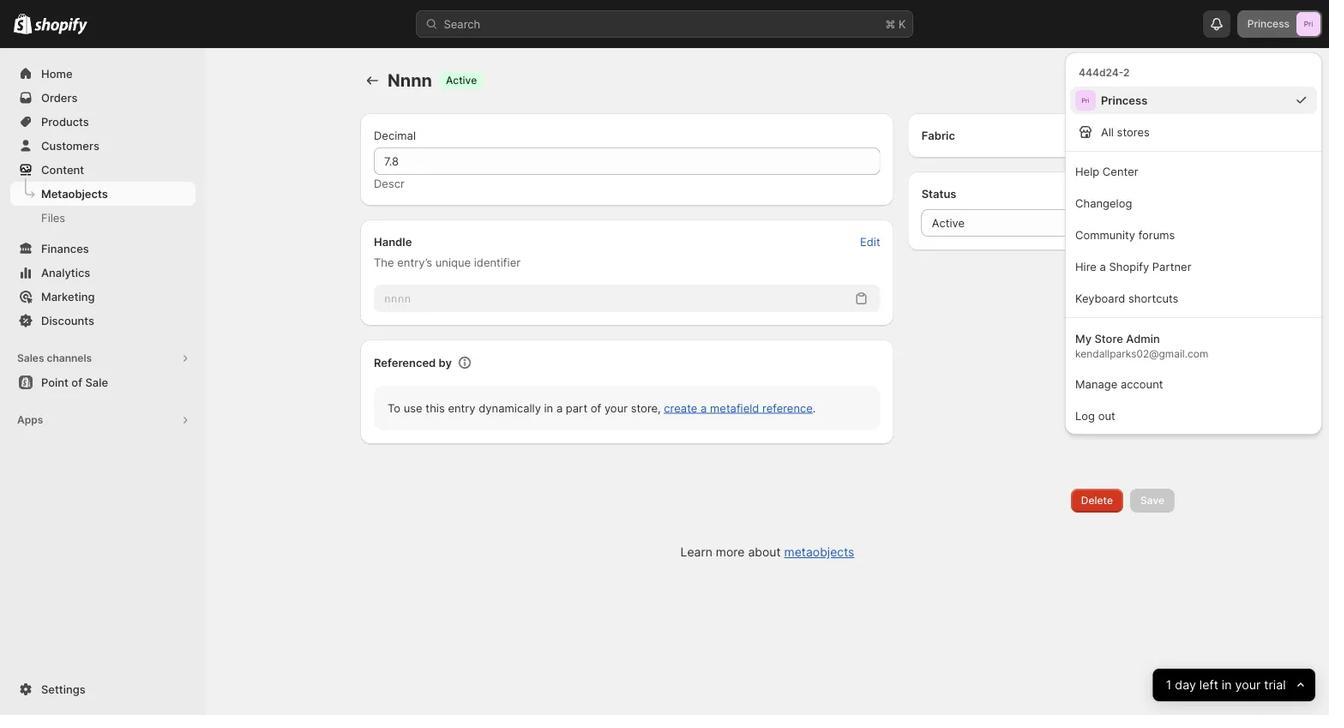 Task type: vqa. For each thing, say whether or not it's contained in the screenshot.
the leftmost name
no



Task type: describe. For each thing, give the bounding box(es) containing it.
files
[[41, 211, 65, 224]]

more
[[716, 545, 745, 560]]

finances link
[[10, 237, 196, 261]]

store,
[[631, 402, 661, 415]]

keyboard shortcuts
[[1076, 292, 1179, 305]]

kendallparks02@gmail.com
[[1076, 348, 1209, 360]]

shopify image
[[35, 18, 88, 35]]

hire
[[1076, 260, 1097, 273]]

status
[[922, 187, 957, 200]]

2
[[1124, 66, 1130, 79]]

home link
[[10, 62, 196, 86]]

apps
[[17, 414, 43, 426]]

create a metafield reference link
[[664, 402, 813, 415]]

admin
[[1127, 332, 1161, 345]]

1 day left in your trial
[[1167, 678, 1287, 693]]

this
[[426, 402, 445, 415]]

finances
[[41, 242, 89, 255]]

files link
[[10, 206, 196, 230]]

view definition link
[[1073, 124, 1172, 148]]

metaobjects link
[[10, 182, 196, 206]]

⌘ k
[[886, 17, 906, 30]]

in inside dropdown button
[[1223, 678, 1233, 693]]

store
[[1095, 332, 1124, 345]]

princess inside menu
[[1102, 94, 1148, 107]]

of inside button
[[71, 376, 82, 389]]

help
[[1076, 165, 1100, 178]]

customers link
[[10, 134, 196, 158]]

save
[[1141, 495, 1165, 507]]

metaobjects
[[785, 545, 855, 560]]

manage
[[1076, 378, 1118, 391]]

log out
[[1076, 409, 1116, 423]]

definition
[[1113, 129, 1162, 142]]

help center
[[1076, 165, 1139, 178]]

referenced by
[[374, 356, 452, 369]]

manage account link
[[1071, 370, 1318, 398]]

partner
[[1153, 260, 1192, 273]]

hire a shopify partner
[[1076, 260, 1192, 273]]

content
[[41, 163, 84, 176]]

forums
[[1139, 228, 1176, 242]]

manage account
[[1076, 378, 1164, 391]]

products link
[[10, 110, 196, 134]]

settings link
[[10, 678, 196, 702]]

learn more about metaobjects
[[681, 545, 855, 560]]

to
[[388, 402, 401, 415]]

stores
[[1118, 125, 1150, 139]]

1 horizontal spatial a
[[701, 402, 707, 415]]

handle the entry's unique identifier
[[374, 235, 521, 269]]

sales
[[17, 352, 44, 365]]

active for status
[[932, 216, 965, 230]]

save button
[[1131, 489, 1175, 513]]

keyboard
[[1076, 292, 1126, 305]]

localize link
[[1114, 69, 1175, 93]]

444d24-
[[1079, 66, 1124, 79]]

point of sale
[[41, 376, 108, 389]]

changelog
[[1076, 196, 1133, 210]]

log
[[1076, 409, 1096, 423]]

trial
[[1265, 678, 1287, 693]]

metaobjects link
[[785, 545, 855, 560]]

k
[[899, 17, 906, 30]]

settings
[[41, 683, 86, 696]]

point
[[41, 376, 69, 389]]

nnnn
[[388, 70, 432, 91]]

edit button
[[850, 230, 891, 254]]

about
[[749, 545, 781, 560]]

sales channels
[[17, 352, 92, 365]]

day
[[1176, 678, 1197, 693]]

metafield
[[710, 402, 760, 415]]

part
[[566, 402, 588, 415]]

center
[[1103, 165, 1139, 178]]

shopify
[[1110, 260, 1150, 273]]

active for nnnn
[[446, 74, 477, 87]]

localize
[[1125, 74, 1165, 87]]



Task type: locate. For each thing, give the bounding box(es) containing it.
a right create
[[701, 402, 707, 415]]

home
[[41, 67, 73, 80]]

⌘
[[886, 17, 896, 30]]

0 vertical spatial of
[[71, 376, 82, 389]]

1 day left in your trial button
[[1154, 669, 1316, 702]]

1
[[1167, 678, 1172, 693]]

0 horizontal spatial in
[[544, 402, 554, 415]]

apps button
[[10, 408, 196, 432]]

1 vertical spatial your
[[1236, 678, 1262, 693]]

channels
[[47, 352, 92, 365]]

0 vertical spatial your
[[605, 402, 628, 415]]

a inside 'link'
[[1100, 260, 1107, 273]]

1 vertical spatial princess
[[1102, 94, 1148, 107]]

customers
[[41, 139, 99, 152]]

delete button
[[1072, 489, 1124, 513]]

edit
[[861, 235, 881, 248]]

in right left
[[1223, 678, 1233, 693]]

fabric
[[922, 129, 956, 142]]

reference
[[763, 402, 813, 415]]

active
[[446, 74, 477, 87], [932, 216, 965, 230]]

None text field
[[374, 148, 881, 175]]

0 horizontal spatial a
[[557, 402, 563, 415]]

of left sale
[[71, 376, 82, 389]]

left
[[1200, 678, 1219, 693]]

princess image
[[1076, 90, 1097, 111]]

referenced
[[374, 356, 436, 369]]

your inside dropdown button
[[1236, 678, 1262, 693]]

dynamically
[[479, 402, 541, 415]]

my store admin kendallparks02@gmail.com
[[1076, 332, 1209, 360]]

decimal
[[374, 129, 416, 142]]

use
[[404, 402, 423, 415]]

of
[[71, 376, 82, 389], [591, 402, 602, 415]]

None text field
[[374, 285, 850, 312]]

0 vertical spatial active
[[446, 74, 477, 87]]

community forums
[[1076, 228, 1176, 242]]

my
[[1076, 332, 1092, 345]]

learn
[[681, 545, 713, 560]]

help center link
[[1071, 157, 1318, 185]]

delete
[[1082, 495, 1114, 507]]

1 vertical spatial of
[[591, 402, 602, 415]]

your left store,
[[605, 402, 628, 415]]

create
[[664, 402, 698, 415]]

1 horizontal spatial your
[[1236, 678, 1262, 693]]

metaobjects
[[41, 187, 108, 200]]

a left part
[[557, 402, 563, 415]]

1 vertical spatial in
[[1223, 678, 1233, 693]]

all
[[1102, 125, 1114, 139]]

princess down 2
[[1102, 94, 1148, 107]]

hire a shopify partner link
[[1071, 252, 1318, 281]]

out
[[1099, 409, 1116, 423]]

view definition
[[1084, 129, 1162, 142]]

community
[[1076, 228, 1136, 242]]

1 vertical spatial active
[[932, 216, 965, 230]]

1 horizontal spatial in
[[1223, 678, 1233, 693]]

0 horizontal spatial princess
[[1102, 94, 1148, 107]]

0 horizontal spatial active
[[446, 74, 477, 87]]

active right nnnn
[[446, 74, 477, 87]]

2 horizontal spatial a
[[1100, 260, 1107, 273]]

menu
[[1066, 52, 1323, 435]]

0 horizontal spatial your
[[605, 402, 628, 415]]

identifier
[[474, 256, 521, 269]]

descr
[[374, 177, 405, 190]]

a right hire
[[1100, 260, 1107, 273]]

entry's
[[397, 256, 433, 269]]

0 vertical spatial princess
[[1248, 18, 1290, 30]]

entry
[[448, 402, 476, 415]]

shopify image
[[14, 13, 32, 34]]

0 vertical spatial in
[[544, 402, 554, 415]]

princess
[[1248, 18, 1290, 30], [1102, 94, 1148, 107]]

your
[[605, 402, 628, 415], [1236, 678, 1262, 693]]

search
[[444, 17, 481, 30]]

1 horizontal spatial of
[[591, 402, 602, 415]]

sales channels button
[[10, 347, 196, 371]]

orders
[[41, 91, 78, 104]]

shortcuts
[[1129, 292, 1179, 305]]

princess left princess image at the right of page
[[1248, 18, 1290, 30]]

view
[[1084, 129, 1109, 142]]

princess image
[[1297, 12, 1321, 36]]

.
[[813, 402, 816, 415]]

active down status
[[932, 216, 965, 230]]

by
[[439, 356, 452, 369]]

content link
[[10, 158, 196, 182]]

all stores link
[[1071, 118, 1318, 146]]

the
[[374, 256, 394, 269]]

444d24-2
[[1079, 66, 1130, 79]]

to use this entry dynamically in a part of your store, create a metafield reference .
[[388, 402, 816, 415]]

account
[[1121, 378, 1164, 391]]

handle
[[374, 235, 412, 248]]

menu containing princess
[[1066, 52, 1323, 435]]

0 horizontal spatial of
[[71, 376, 82, 389]]

community forums link
[[1071, 221, 1318, 249]]

sale
[[85, 376, 108, 389]]

in left part
[[544, 402, 554, 415]]

your left trial
[[1236, 678, 1262, 693]]

analytics
[[41, 266, 90, 279]]

changelog link
[[1071, 189, 1318, 217]]

1 horizontal spatial princess
[[1248, 18, 1290, 30]]

a
[[1100, 260, 1107, 273], [557, 402, 563, 415], [701, 402, 707, 415]]

in
[[544, 402, 554, 415], [1223, 678, 1233, 693]]

products
[[41, 115, 89, 128]]

analytics link
[[10, 261, 196, 285]]

of right part
[[591, 402, 602, 415]]

1 horizontal spatial active
[[932, 216, 965, 230]]



